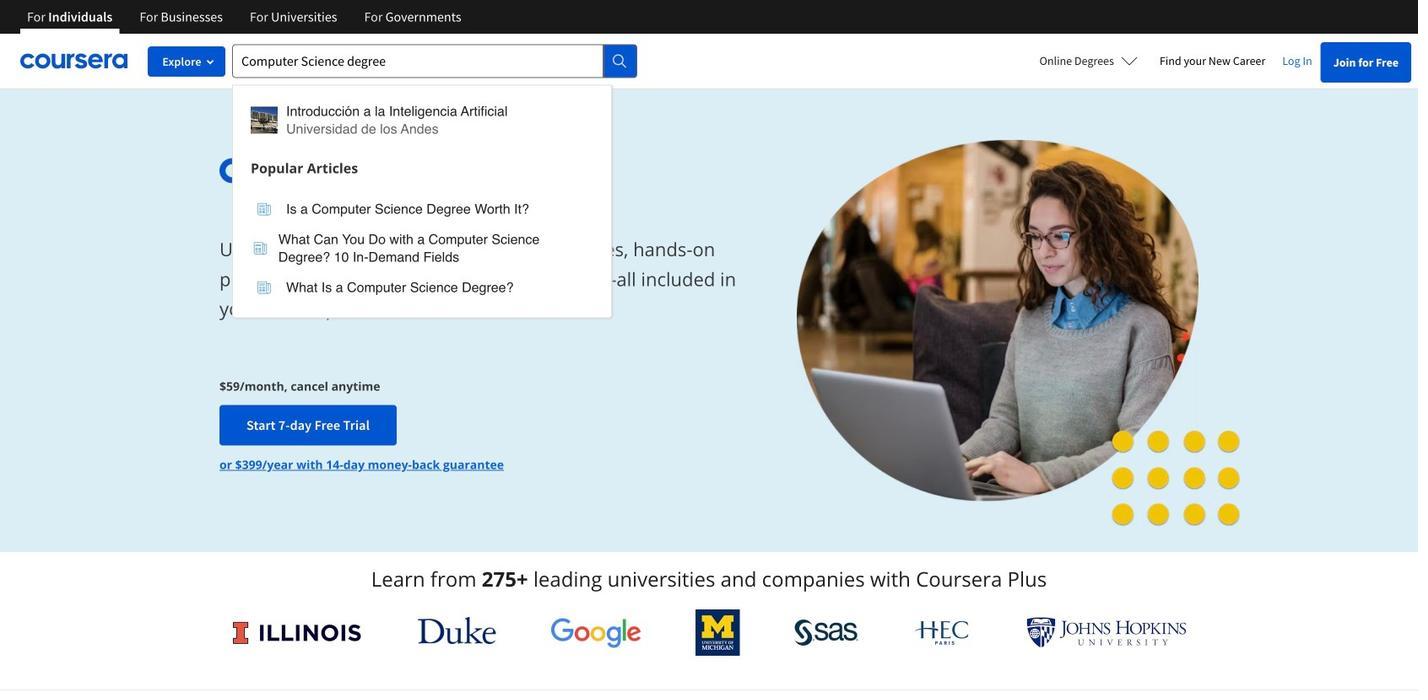 Task type: describe. For each thing, give the bounding box(es) containing it.
coursera image
[[20, 47, 127, 74]]

list box inside autocomplete results list box
[[233, 184, 611, 318]]

university of illinois at urbana-champaign image
[[231, 620, 363, 647]]

university of michigan image
[[696, 610, 740, 657]]

banner navigation
[[14, 0, 475, 34]]

johns hopkins university image
[[1026, 618, 1187, 649]]

google image
[[550, 618, 641, 649]]

sas image
[[794, 620, 859, 647]]



Task type: locate. For each thing, give the bounding box(es) containing it.
hec paris image
[[913, 616, 972, 651]]

suggestion image image
[[251, 107, 278, 134], [257, 203, 271, 216], [254, 242, 267, 255], [257, 281, 271, 295]]

What do you want to learn? text field
[[232, 44, 604, 78]]

coursera plus image
[[219, 158, 477, 184]]

list box
[[233, 184, 611, 318]]

None search field
[[232, 44, 637, 319]]

duke university image
[[418, 618, 496, 645]]

autocomplete results list box
[[232, 85, 612, 319]]



Task type: vqa. For each thing, say whether or not it's contained in the screenshot.
and
no



